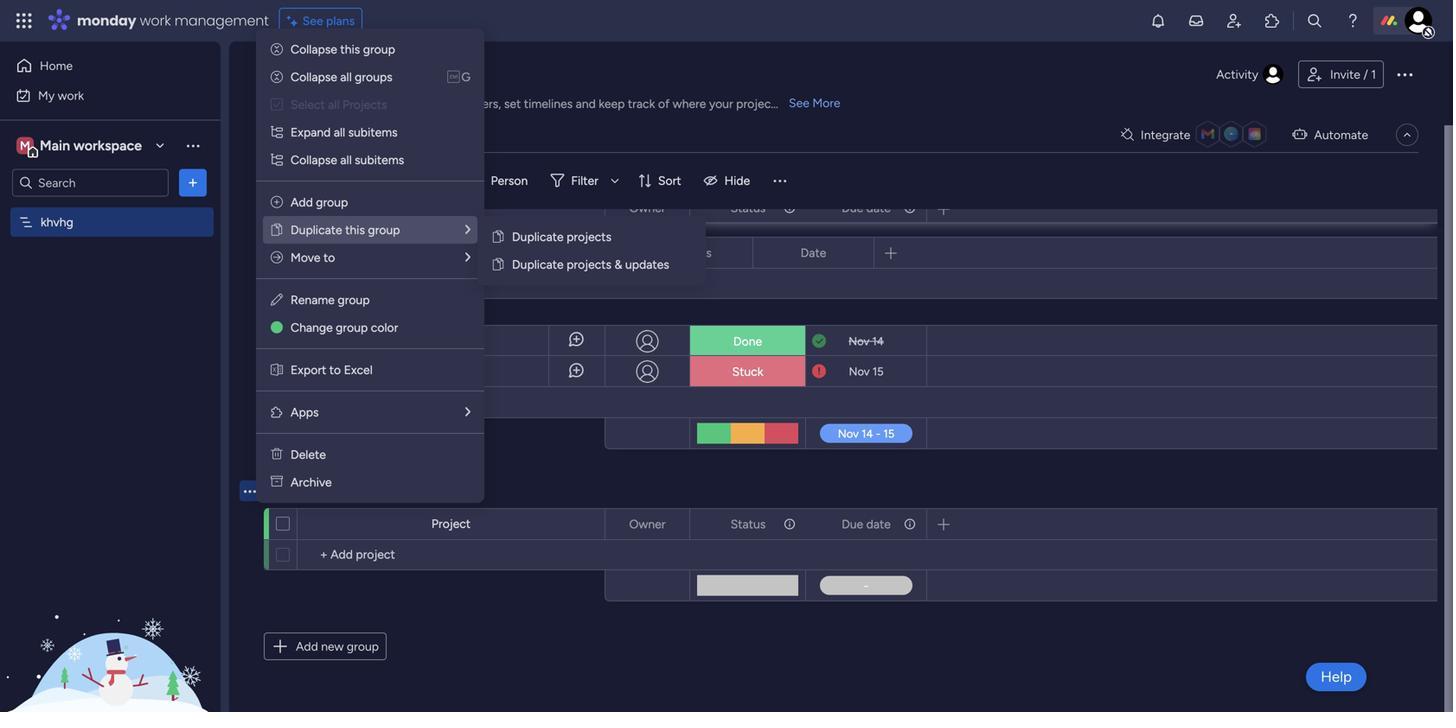 Task type: describe. For each thing, give the bounding box(es) containing it.
monday work management
[[77, 11, 269, 30]]

v2 overdue deadline image
[[812, 364, 826, 380]]

svg image
[[270, 67, 284, 87]]

v2 search image
[[389, 171, 402, 191]]

projects
[[343, 97, 387, 112]]

activity
[[1216, 67, 1258, 82]]

month for this month
[[333, 164, 386, 186]]

this month
[[298, 164, 386, 186]]

2
[[369, 334, 376, 349]]

1 vertical spatial owner field
[[570, 243, 615, 263]]

my work
[[38, 88, 84, 103]]

project left 2
[[327, 334, 366, 349]]

date for this month
[[866, 201, 891, 215]]

status field for date
[[672, 243, 716, 263]]

v2 subitems open image
[[271, 153, 283, 167]]

menu containing collapse this group
[[256, 29, 484, 503]]

due date field for this month
[[837, 199, 895, 218]]

see for see plans
[[302, 13, 323, 28]]

delete
[[291, 448, 326, 462]]

project 2
[[327, 334, 376, 349]]

owners,
[[459, 96, 501, 111]]

collapse all groups
[[291, 70, 393, 84]]

1 vertical spatial apps image
[[270, 406, 284, 419]]

see plans
[[302, 13, 355, 28]]

person
[[491, 173, 528, 188]]

to for move
[[323, 250, 335, 265]]

list arrow image for apps
[[465, 406, 471, 419]]

help
[[1321, 669, 1352, 686]]

move to
[[291, 250, 335, 265]]

0 vertical spatial owner
[[629, 201, 666, 215]]

this
[[298, 164, 329, 186]]

column information image for owner status field
[[783, 518, 797, 532]]

add for add new group
[[296, 640, 318, 654]]

group up show board description icon on the top of page
[[363, 42, 395, 57]]

automate
[[1314, 128, 1368, 142]]

0 vertical spatial status
[[731, 201, 766, 215]]

help button
[[1306, 663, 1367, 692]]

see for see more
[[789, 96, 809, 110]]

1
[[1371, 67, 1376, 82]]

14
[[872, 335, 884, 349]]

v2 add outline image
[[271, 195, 283, 210]]

v2 done deadline image
[[812, 333, 826, 350]]

expand
[[291, 125, 331, 140]]

hide button
[[697, 167, 760, 195]]

nov 15
[[849, 365, 884, 379]]

status for date
[[677, 246, 712, 260]]

help image
[[1344, 12, 1361, 29]]

done
[[733, 334, 762, 349]]

sort
[[658, 173, 681, 188]]

0 vertical spatial owner field
[[625, 199, 670, 218]]

stands.
[[778, 96, 817, 111]]

assign
[[420, 96, 456, 111]]

collapse this group
[[291, 42, 395, 57]]

apps
[[291, 405, 319, 420]]

v2 moveto o image
[[271, 250, 283, 265]]

+ Add project text field
[[306, 545, 597, 566]]

date for next month
[[866, 517, 891, 532]]

see plans button
[[279, 8, 363, 34]]

subitems for expand all subitems
[[348, 125, 398, 140]]

expand all subitems
[[291, 125, 398, 140]]

projects for duplicate projects & updates
[[567, 257, 612, 272]]

month for next month
[[336, 480, 389, 502]]

change group color
[[291, 320, 398, 335]]

keep
[[599, 96, 625, 111]]

15
[[873, 365, 884, 379]]

workspace options image
[[184, 137, 202, 154]]

new project button
[[262, 167, 343, 195]]

khvhg field
[[259, 55, 351, 93]]

v2 export to excel outline image
[[271, 363, 283, 378]]

my work button
[[10, 82, 186, 109]]

svg image
[[270, 39, 284, 60]]

search everything image
[[1306, 12, 1323, 29]]

sort button
[[630, 167, 692, 195]]

v2 shortcuts ctrl image
[[447, 70, 460, 84]]

invite members image
[[1226, 12, 1243, 29]]

v2 checkbox small outline image
[[271, 97, 283, 112]]

activity button
[[1209, 61, 1291, 88]]

select all projects
[[291, 97, 387, 112]]

track
[[628, 96, 655, 111]]

add view image
[[370, 129, 377, 141]]

all for select all projects
[[328, 97, 340, 112]]

see more link
[[787, 94, 842, 112]]

next
[[298, 480, 332, 502]]

subitems for collapse all subitems
[[355, 153, 404, 167]]

work for monday
[[140, 11, 171, 30]]

1 horizontal spatial options image
[[782, 193, 794, 223]]

duplicate for duplicate this group
[[291, 223, 342, 237]]

where
[[673, 96, 706, 111]]

1 of from the left
[[361, 96, 372, 111]]

1 vertical spatial owner
[[575, 246, 611, 260]]

khvhg list box
[[0, 204, 221, 471]]

export to excel
[[291, 363, 373, 378]]

list arrow image for duplicate this group
[[465, 224, 471, 236]]

khvhg inside "list box"
[[41, 215, 73, 230]]

group inside add new group button
[[347, 640, 379, 654]]

new project
[[269, 173, 336, 188]]

workspace selection element
[[16, 135, 144, 158]]

Next month field
[[293, 480, 393, 503]]

v2 duplicate o image for duplicate this group
[[271, 223, 282, 237]]

groups
[[355, 70, 393, 84]]

invite
[[1330, 67, 1360, 82]]

status field for owner
[[726, 515, 770, 534]]

your
[[709, 96, 733, 111]]

invite / 1 button
[[1298, 61, 1384, 88]]

angle down image
[[352, 174, 360, 187]]

stuck
[[732, 365, 763, 379]]

project left 3
[[327, 365, 366, 380]]

project
[[736, 96, 775, 111]]

manage
[[265, 96, 308, 111]]



Task type: vqa. For each thing, say whether or not it's contained in the screenshot.
selection
no



Task type: locate. For each thing, give the bounding box(es) containing it.
this up the collapse all groups in the top of the page
[[340, 42, 360, 57]]

1 vertical spatial add
[[296, 640, 318, 654]]

1 vertical spatial nov
[[849, 365, 870, 379]]

Owner field
[[625, 199, 670, 218], [570, 243, 615, 263], [625, 515, 670, 534]]

1 vertical spatial work
[[58, 88, 84, 103]]

2 collapse from the top
[[291, 70, 337, 84]]

list arrow image
[[465, 251, 471, 264]]

to left excel
[[329, 363, 341, 378]]

main for main table
[[289, 128, 315, 142]]

status for owner
[[731, 517, 766, 532]]

2 projects from the top
[[567, 257, 612, 272]]

group down v2 search icon
[[368, 223, 400, 237]]

collapse up new project
[[291, 153, 337, 167]]

filter
[[571, 173, 598, 188]]

duplicate projects
[[512, 230, 612, 244]]

3 collapse from the top
[[291, 153, 337, 167]]

2 list arrow image from the top
[[465, 406, 471, 419]]

timelines
[[524, 96, 573, 111]]

1 horizontal spatial v2 duplicate o image
[[493, 230, 504, 244]]

to right move
[[323, 250, 335, 265]]

1 vertical spatial projects
[[567, 257, 612, 272]]

1 due from the top
[[842, 201, 863, 215]]

1 collapse from the top
[[291, 42, 337, 57]]

0 vertical spatial due date
[[842, 201, 891, 215]]

arrow down image
[[605, 170, 625, 191]]

collapse all subitems
[[291, 153, 404, 167]]

nov for nov 15
[[849, 365, 870, 379]]

due for this month
[[842, 201, 863, 215]]

type
[[333, 96, 358, 111]]

0 vertical spatial to
[[323, 250, 335, 265]]

new
[[269, 173, 294, 188]]

of right the type
[[361, 96, 372, 111]]

0 horizontal spatial v2 duplicate o image
[[271, 223, 282, 237]]

v2 delete line image
[[271, 448, 283, 462]]

monday
[[77, 11, 136, 30]]

all left show board description icon on the top of page
[[340, 70, 352, 84]]

1 due date from the top
[[842, 201, 891, 215]]

duplicate down add group
[[291, 223, 342, 237]]

1 vertical spatial due
[[842, 517, 863, 532]]

month left v2 search icon
[[333, 164, 386, 186]]

owner
[[629, 201, 666, 215], [575, 246, 611, 260], [629, 517, 666, 532]]

see more
[[789, 96, 840, 110]]

Date field
[[796, 243, 831, 263]]

1 horizontal spatial see
[[789, 96, 809, 110]]

dapulse integrations image
[[1121, 128, 1134, 141]]

of right track on the top left
[[658, 96, 670, 111]]

see left more
[[789, 96, 809, 110]]

1 vertical spatial month
[[336, 480, 389, 502]]

1 date from the top
[[866, 201, 891, 215]]

duplicate projects & updates
[[512, 257, 669, 272]]

project.
[[375, 96, 417, 111]]

2 vertical spatial collapse
[[291, 153, 337, 167]]

move
[[291, 250, 320, 265]]

group
[[363, 42, 395, 57], [316, 195, 348, 210], [368, 223, 400, 237], [338, 293, 370, 307], [336, 320, 368, 335], [347, 640, 379, 654]]

excel
[[344, 363, 373, 378]]

change
[[291, 320, 333, 335]]

projects for duplicate projects
[[567, 230, 612, 244]]

add left new
[[296, 640, 318, 654]]

select
[[291, 97, 325, 112]]

0 horizontal spatial apps image
[[270, 406, 284, 419]]

1 projects from the top
[[567, 230, 612, 244]]

management
[[174, 11, 269, 30]]

0 vertical spatial options image
[[1394, 64, 1415, 85]]

2 nov from the top
[[849, 365, 870, 379]]

any
[[311, 96, 330, 111]]

0 horizontal spatial options image
[[665, 510, 677, 539]]

workspace
[[73, 138, 142, 154]]

subitems down select all projects menu item
[[348, 125, 398, 140]]

&
[[614, 257, 622, 272]]

v2 circle image
[[271, 320, 283, 335]]

collapse up the any
[[291, 70, 337, 84]]

v2 subitems open image
[[271, 125, 283, 140]]

new
[[321, 640, 344, 654]]

export
[[291, 363, 326, 378]]

duplicate down duplicate projects
[[512, 257, 564, 272]]

apps image right invite members image
[[1264, 12, 1281, 29]]

1 vertical spatial due date
[[842, 517, 891, 532]]

0 vertical spatial nov
[[849, 335, 869, 349]]

show board description image
[[359, 66, 380, 83]]

Search field
[[402, 169, 454, 193]]

0 vertical spatial subitems
[[348, 125, 398, 140]]

v2 duplicate o image up v2 duplicate o image
[[493, 230, 504, 244]]

project 3
[[327, 365, 376, 380]]

1 vertical spatial date
[[866, 517, 891, 532]]

option
[[0, 207, 221, 210]]

due date
[[842, 201, 891, 215], [842, 517, 891, 532]]

see left plans in the top of the page
[[302, 13, 323, 28]]

archive
[[291, 475, 332, 490]]

2 vertical spatial options image
[[665, 510, 677, 539]]

1 horizontal spatial of
[[658, 96, 670, 111]]

collapse down see plans button
[[291, 42, 337, 57]]

lottie animation element
[[0, 538, 221, 713]]

invite / 1
[[1330, 67, 1376, 82]]

this for collapse
[[340, 42, 360, 57]]

projects up duplicate projects & updates
[[567, 230, 612, 244]]

2 vertical spatial status field
[[726, 515, 770, 534]]

next month
[[298, 480, 389, 502]]

lottie animation image
[[0, 538, 221, 713]]

notifications image
[[1150, 12, 1167, 29]]

0 horizontal spatial khvhg
[[41, 215, 73, 230]]

of
[[361, 96, 372, 111], [658, 96, 670, 111]]

2 vertical spatial status
[[731, 517, 766, 532]]

due date field for next month
[[837, 515, 895, 534]]

v2 duplicate o image up v2 moveto o image
[[271, 223, 282, 237]]

work inside button
[[58, 88, 84, 103]]

2 due date from the top
[[842, 517, 891, 532]]

This month field
[[293, 164, 390, 187]]

1 vertical spatial this
[[345, 223, 365, 237]]

collapse for collapse all subitems
[[291, 153, 337, 167]]

filter button
[[543, 167, 625, 195]]

0 horizontal spatial main
[[40, 138, 70, 154]]

add inside button
[[296, 640, 318, 654]]

plans
[[326, 13, 355, 28]]

project inside button
[[297, 173, 336, 188]]

due date for this month
[[842, 201, 891, 215]]

0 vertical spatial work
[[140, 11, 171, 30]]

2 due date field from the top
[[837, 515, 895, 534]]

options image
[[1394, 64, 1415, 85], [782, 193, 794, 223], [665, 510, 677, 539]]

home
[[40, 58, 73, 73]]

0 horizontal spatial see
[[302, 13, 323, 28]]

0 vertical spatial khvhg
[[263, 55, 347, 93]]

project up + add project "text box"
[[432, 517, 471, 532]]

gary orlando image
[[1405, 7, 1432, 35]]

nov left 14
[[849, 335, 869, 349]]

see inside button
[[302, 13, 323, 28]]

main right the workspace icon
[[40, 138, 70, 154]]

0 vertical spatial apps image
[[1264, 12, 1281, 29]]

group left 2
[[336, 320, 368, 335]]

my
[[38, 88, 55, 103]]

collapse for collapse this group
[[291, 42, 337, 57]]

projects left &
[[567, 257, 612, 272]]

main workspace
[[40, 138, 142, 154]]

table
[[318, 128, 346, 142]]

1 horizontal spatial apps image
[[1264, 12, 1281, 29]]

rename group
[[291, 293, 370, 307]]

1 due date field from the top
[[837, 199, 895, 218]]

0 vertical spatial add
[[291, 195, 313, 210]]

due for next month
[[842, 517, 863, 532]]

main inside the workspace selection element
[[40, 138, 70, 154]]

khvhg up select
[[263, 55, 347, 93]]

work for my
[[58, 88, 84, 103]]

v2 duplicate o image
[[271, 223, 282, 237], [493, 230, 504, 244]]

set
[[504, 96, 521, 111]]

main inside button
[[289, 128, 315, 142]]

1 vertical spatial options image
[[782, 193, 794, 223]]

2 of from the left
[[658, 96, 670, 111]]

0 horizontal spatial work
[[58, 88, 84, 103]]

column information image
[[903, 518, 917, 532]]

1 list arrow image from the top
[[465, 224, 471, 236]]

0 vertical spatial collapse
[[291, 42, 337, 57]]

workspace image
[[16, 136, 34, 155]]

due
[[842, 201, 863, 215], [842, 517, 863, 532]]

this down add group
[[345, 223, 365, 237]]

2 date from the top
[[866, 517, 891, 532]]

nov 14
[[849, 335, 884, 349]]

select product image
[[16, 12, 33, 29]]

1 vertical spatial collapse
[[291, 70, 337, 84]]

duplicate this group
[[291, 223, 400, 237]]

duplicate up duplicate projects & updates
[[512, 230, 564, 244]]

1 vertical spatial status
[[677, 246, 712, 260]]

nov
[[849, 335, 869, 349], [849, 365, 870, 379]]

date
[[801, 246, 826, 260]]

v2 duplicate o image for duplicate projects
[[493, 230, 504, 244]]

dapulse archived image
[[271, 475, 283, 490]]

main
[[289, 128, 315, 142], [40, 138, 70, 154]]

nov left 15 at the bottom right of page
[[849, 365, 870, 379]]

0 vertical spatial month
[[333, 164, 386, 186]]

0 vertical spatial due date field
[[837, 199, 895, 218]]

to for export
[[329, 363, 341, 378]]

all inside menu item
[[328, 97, 340, 112]]

1 vertical spatial list arrow image
[[465, 406, 471, 419]]

group up change group color
[[338, 293, 370, 307]]

/
[[1363, 67, 1368, 82]]

manage any type of project. assign owners, set timelines and keep track of where your project stands.
[[265, 96, 817, 111]]

g
[[461, 70, 471, 84]]

collapse for collapse all groups
[[291, 70, 337, 84]]

project up add group
[[297, 173, 336, 188]]

nov for nov 14
[[849, 335, 869, 349]]

Status field
[[726, 199, 770, 218], [672, 243, 716, 263], [726, 515, 770, 534]]

group down this month field
[[316, 195, 348, 210]]

home button
[[10, 52, 186, 80]]

inbox image
[[1188, 12, 1205, 29]]

0 vertical spatial status field
[[726, 199, 770, 218]]

options image
[[184, 174, 202, 192], [902, 193, 914, 223], [240, 320, 254, 361], [240, 351, 254, 392], [782, 510, 794, 539], [902, 510, 914, 539]]

apps image left the apps
[[270, 406, 284, 419]]

Due date field
[[837, 199, 895, 218], [837, 515, 895, 534]]

more
[[812, 96, 840, 110]]

subitems down add view icon
[[355, 153, 404, 167]]

1 nov from the top
[[849, 335, 869, 349]]

2 horizontal spatial options image
[[1394, 64, 1415, 85]]

v2 duplicate o image
[[493, 257, 504, 272]]

add down new project button
[[291, 195, 313, 210]]

all up angle down icon
[[340, 153, 352, 167]]

month inside the next month field
[[336, 480, 389, 502]]

add group
[[291, 195, 348, 210]]

0 vertical spatial due
[[842, 201, 863, 215]]

rename
[[291, 293, 335, 307]]

and
[[576, 96, 596, 111]]

month right next at the bottom of the page
[[336, 480, 389, 502]]

work right monday
[[140, 11, 171, 30]]

0 vertical spatial list arrow image
[[465, 224, 471, 236]]

duplicate for duplicate projects & updates
[[512, 257, 564, 272]]

subitems
[[348, 125, 398, 140], [355, 153, 404, 167]]

2 vertical spatial owner field
[[625, 515, 670, 534]]

menu image
[[771, 172, 788, 189]]

1 vertical spatial status field
[[672, 243, 716, 263]]

all down select all projects
[[334, 125, 345, 140]]

projects
[[567, 230, 612, 244], [567, 257, 612, 272]]

color
[[371, 320, 398, 335]]

1 horizontal spatial work
[[140, 11, 171, 30]]

add new group button
[[264, 633, 387, 661]]

add new group
[[296, 640, 379, 654]]

all for collapse all groups
[[340, 70, 352, 84]]

1 vertical spatial subitems
[[355, 153, 404, 167]]

main right v2 subitems open image
[[289, 128, 315, 142]]

1 horizontal spatial main
[[289, 128, 315, 142]]

column information image
[[783, 201, 797, 215], [903, 201, 917, 215], [783, 518, 797, 532]]

due date for next month
[[842, 517, 891, 532]]

2 vertical spatial owner
[[629, 517, 666, 532]]

month
[[333, 164, 386, 186], [336, 480, 389, 502]]

status
[[731, 201, 766, 215], [677, 246, 712, 260], [731, 517, 766, 532]]

group right new
[[347, 640, 379, 654]]

khvhg down search in workspace field
[[41, 215, 73, 230]]

apps image
[[1264, 12, 1281, 29], [270, 406, 284, 419]]

1 vertical spatial due date field
[[837, 515, 895, 534]]

remove from favorites image
[[388, 65, 406, 83]]

add for add group
[[291, 195, 313, 210]]

0 vertical spatial projects
[[567, 230, 612, 244]]

v2 edit line image
[[271, 293, 283, 307]]

0 vertical spatial this
[[340, 42, 360, 57]]

main table
[[289, 128, 346, 142]]

0 vertical spatial date
[[866, 201, 891, 215]]

menu
[[256, 29, 484, 503]]

list arrow image
[[465, 224, 471, 236], [465, 406, 471, 419]]

1 horizontal spatial khvhg
[[263, 55, 347, 93]]

person button
[[463, 167, 538, 195]]

project down search field
[[432, 201, 471, 216]]

all for collapse all subitems
[[340, 153, 352, 167]]

collapse board header image
[[1400, 128, 1414, 142]]

this for duplicate
[[345, 223, 365, 237]]

0 horizontal spatial of
[[361, 96, 372, 111]]

duplicate for duplicate projects
[[512, 230, 564, 244]]

1 vertical spatial see
[[789, 96, 809, 110]]

all for expand all subitems
[[334, 125, 345, 140]]

all right select
[[328, 97, 340, 112]]

select all projects menu item
[[270, 94, 471, 115]]

column information image for the top status field
[[783, 201, 797, 215]]

to
[[323, 250, 335, 265], [329, 363, 341, 378]]

m
[[20, 138, 30, 153]]

hide
[[725, 173, 750, 188]]

work right my
[[58, 88, 84, 103]]

0 vertical spatial see
[[302, 13, 323, 28]]

work
[[140, 11, 171, 30], [58, 88, 84, 103]]

1 vertical spatial to
[[329, 363, 341, 378]]

1 vertical spatial khvhg
[[41, 215, 73, 230]]

Search in workspace field
[[36, 173, 144, 193]]

month inside this month field
[[333, 164, 386, 186]]

updates
[[625, 257, 669, 272]]

3
[[369, 365, 376, 380]]

column information image for "due date" field for this month
[[903, 201, 917, 215]]

integrate
[[1141, 128, 1191, 142]]

this
[[340, 42, 360, 57], [345, 223, 365, 237]]

add
[[291, 195, 313, 210], [296, 640, 318, 654]]

autopilot image
[[1293, 123, 1307, 145]]

2 due from the top
[[842, 517, 863, 532]]

main for main workspace
[[40, 138, 70, 154]]



